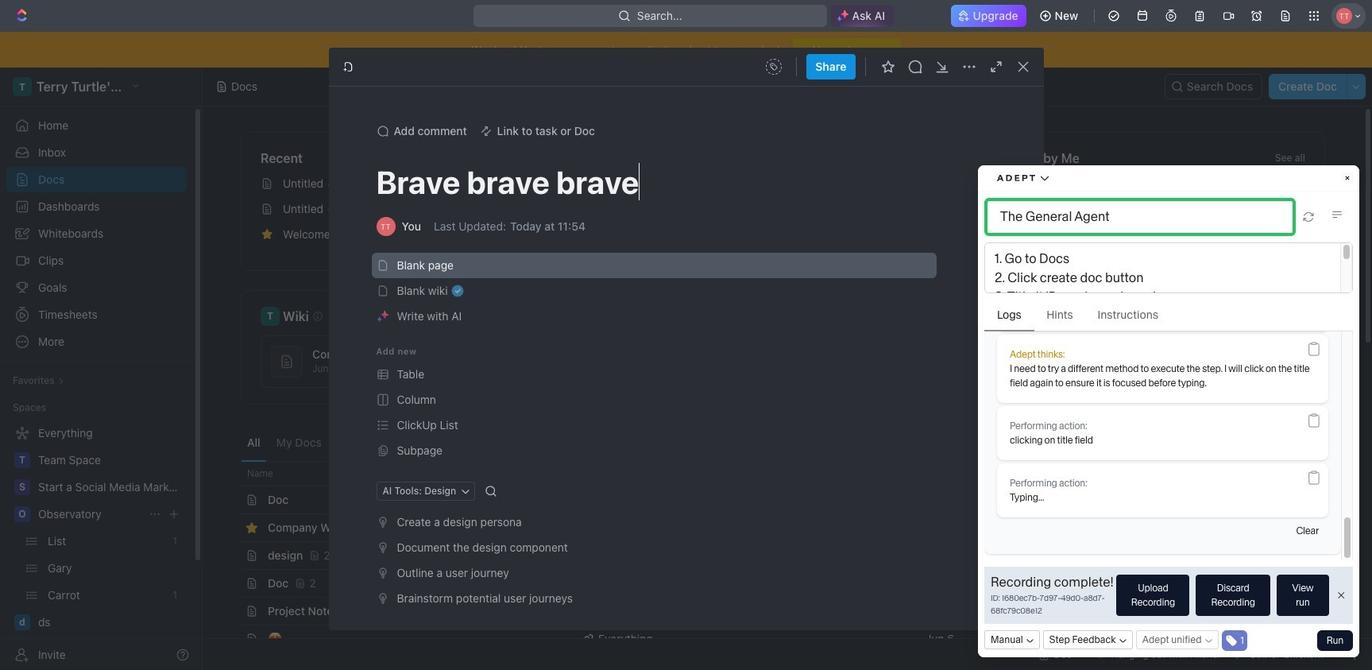 Task type: vqa. For each thing, say whether or not it's contained in the screenshot.
Dropdown menu image
yes



Task type: describe. For each thing, give the bounding box(es) containing it.
company wiki image
[[279, 354, 295, 370]]

dropdown menu image
[[762, 54, 787, 79]]

terry turtle's workspace, , element
[[261, 307, 280, 326]]

sidebar navigation
[[0, 68, 203, 670]]

star image
[[261, 229, 273, 239]]



Task type: locate. For each thing, give the bounding box(es) containing it.
tab list
[[241, 424, 635, 461]]

drumstick bite image
[[1236, 650, 1245, 659]]

row
[[241, 461, 1326, 487], [223, 486, 1326, 514], [223, 514, 1326, 542], [223, 541, 1326, 570], [223, 569, 1326, 598], [241, 597, 1326, 626], [223, 625, 1326, 653]]

observatory, , element
[[14, 506, 30, 522]]

table
[[223, 461, 1326, 670]]

cell
[[223, 487, 241, 514], [223, 514, 241, 541], [917, 514, 1044, 541], [1044, 514, 1171, 541], [1171, 514, 1298, 541], [223, 542, 241, 569], [917, 542, 1044, 569], [223, 570, 241, 597], [573, 570, 732, 597], [917, 570, 1044, 597], [573, 598, 732, 625], [917, 598, 1044, 625], [223, 626, 241, 653]]



